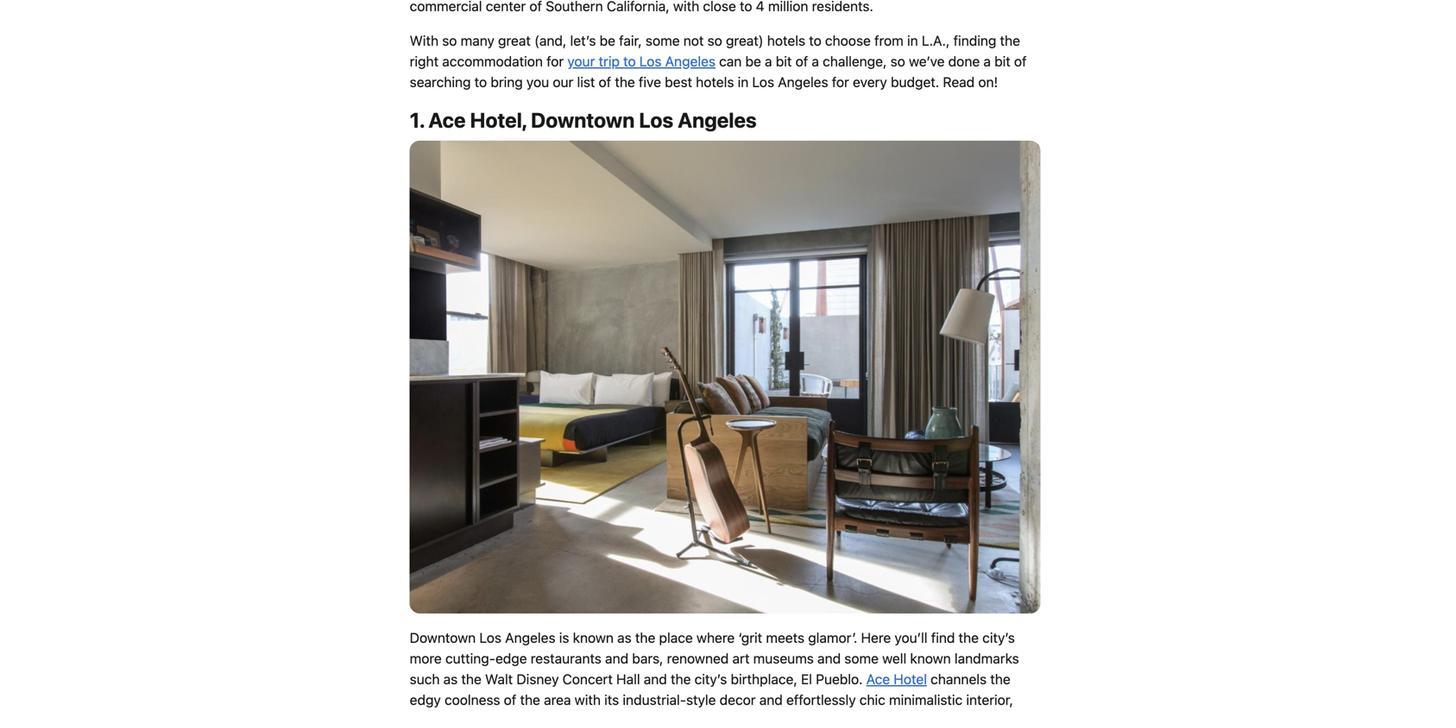 Task type: describe. For each thing, give the bounding box(es) containing it.
the down renowned at bottom
[[671, 671, 691, 688]]

channels the edgy coolness of the area with its industrial-style decor and effortlessly chic minimalistic interior
[[410, 671, 1014, 711]]

trip
[[599, 53, 620, 69]]

fair,
[[619, 32, 642, 49]]

1 vertical spatial to
[[624, 53, 636, 69]]

list
[[577, 74, 595, 90]]

from
[[875, 32, 904, 49]]

(and,
[[535, 32, 567, 49]]

1 horizontal spatial so
[[708, 32, 723, 49]]

well
[[883, 651, 907, 667]]

1 a from the left
[[765, 53, 772, 69]]

0 vertical spatial city's
[[983, 630, 1015, 646]]

many
[[461, 32, 495, 49]]

five
[[639, 74, 661, 90]]

accommodation
[[442, 53, 543, 69]]

place
[[659, 630, 693, 646]]

can be a bit of a challenge, so we've done a bit of searching to bring you our list of the five best hotels in los angeles for every budget. read on!
[[410, 53, 1027, 90]]

and down glamor'.
[[818, 651, 841, 667]]

0 horizontal spatial so
[[442, 32, 457, 49]]

finding
[[954, 32, 997, 49]]

some inside "with so many great (and, let's be fair, some not so great) hotels to choose from in l.a., finding the right accommodation for"
[[646, 32, 680, 49]]

industrial-
[[623, 692, 686, 709]]

can
[[719, 53, 742, 69]]

meets
[[766, 630, 805, 646]]

you
[[527, 74, 549, 90]]

the up coolness
[[461, 671, 482, 688]]

with
[[575, 692, 601, 709]]

and up industrial-
[[644, 671, 667, 688]]

bring
[[491, 74, 523, 90]]

hall
[[617, 671, 640, 688]]

be inside "with so many great (and, let's be fair, some not so great) hotels to choose from in l.a., finding the right accommodation for"
[[600, 32, 616, 49]]

angeles down not
[[665, 53, 716, 69]]

with so many great (and, let's be fair, some not so great) hotels to choose from in l.a., finding the right accommodation for
[[410, 32, 1021, 69]]

the right find
[[959, 630, 979, 646]]

0 horizontal spatial known
[[573, 630, 614, 646]]

art
[[733, 651, 750, 667]]

edgy
[[410, 692, 441, 709]]

ace hotel link
[[867, 671, 927, 688]]

bars,
[[632, 651, 664, 667]]

the inside "with so many great (and, let's be fair, some not so great) hotels to choose from in l.a., finding the right accommodation for"
[[1000, 32, 1021, 49]]

of right list
[[599, 74, 611, 90]]

not
[[684, 32, 704, 49]]

effortlessly
[[787, 692, 856, 709]]

with
[[410, 32, 439, 49]]

1 bit from the left
[[776, 53, 792, 69]]

every
[[853, 74, 887, 90]]

find
[[931, 630, 955, 646]]

to inside can be a bit of a challenge, so we've done a bit of searching to bring you our list of the five best hotels in los angeles for every budget. read on!
[[475, 74, 487, 90]]

restaurants
[[531, 651, 602, 667]]

and inside channels the edgy coolness of the area with its industrial-style decor and effortlessly chic minimalistic interior
[[760, 692, 783, 709]]

birthplace,
[[731, 671, 798, 688]]

you'll
[[895, 630, 928, 646]]

edge
[[496, 651, 527, 667]]

pueblo.
[[816, 671, 863, 688]]

let's
[[570, 32, 596, 49]]

in inside can be a bit of a challenge, so we've done a bit of searching to bring you our list of the five best hotels in los angeles for every budget. read on!
[[738, 74, 749, 90]]



Task type: locate. For each thing, give the bounding box(es) containing it.
1 horizontal spatial as
[[618, 630, 632, 646]]

chic
[[860, 692, 886, 709]]

1 vertical spatial downtown
[[410, 630, 476, 646]]

for down challenge, at right top
[[832, 74, 849, 90]]

los up the 'five'
[[640, 53, 662, 69]]

known right is
[[573, 630, 614, 646]]

of inside channels the edgy coolness of the area with its industrial-style decor and effortlessly chic minimalistic interior
[[504, 692, 517, 709]]

so
[[442, 32, 457, 49], [708, 32, 723, 49], [891, 53, 906, 69]]

1 horizontal spatial bit
[[995, 53, 1011, 69]]

1 horizontal spatial for
[[832, 74, 849, 90]]

for inside can be a bit of a challenge, so we've done a bit of searching to bring you our list of the five best hotels in los angeles for every budget. read on!
[[832, 74, 849, 90]]

1 horizontal spatial hotels
[[767, 32, 806, 49]]

2 horizontal spatial to
[[809, 32, 822, 49]]

0 horizontal spatial ace
[[429, 108, 466, 132]]

choose
[[825, 32, 871, 49]]

the up bars,
[[635, 630, 656, 646]]

such
[[410, 671, 440, 688]]

2 horizontal spatial a
[[984, 53, 991, 69]]

0 vertical spatial some
[[646, 32, 680, 49]]

museums
[[754, 651, 814, 667]]

downtown
[[531, 108, 635, 132], [410, 630, 476, 646]]

1 vertical spatial known
[[910, 651, 951, 667]]

your
[[568, 53, 595, 69]]

0 vertical spatial for
[[547, 53, 564, 69]]

be
[[600, 32, 616, 49], [746, 53, 761, 69]]

los up cutting-
[[480, 630, 502, 646]]

concert
[[563, 671, 613, 688]]

angeles inside can be a bit of a challenge, so we've done a bit of searching to bring you our list of the five best hotels in los angeles for every budget. read on!
[[778, 74, 829, 90]]

city's up landmarks
[[983, 630, 1015, 646]]

bit
[[776, 53, 792, 69], [995, 53, 1011, 69]]

some inside downtown los angeles is known as the place where 'grit meets glamor'. here you'll find the city's more cutting-edge restaurants and bars, renowned art museums and some well known landmarks such as the walt disney concert hall and the city's birthplace, el pueblo.
[[845, 651, 879, 667]]

the
[[1000, 32, 1021, 49], [615, 74, 635, 90], [635, 630, 656, 646], [959, 630, 979, 646], [461, 671, 482, 688], [671, 671, 691, 688], [991, 671, 1011, 688], [520, 692, 540, 709]]

1 horizontal spatial city's
[[983, 630, 1015, 646]]

los inside downtown los angeles is known as the place where 'grit meets glamor'. here you'll find the city's more cutting-edge restaurants and bars, renowned art museums and some well known landmarks such as the walt disney concert hall and the city's birthplace, el pueblo.
[[480, 630, 502, 646]]

here
[[861, 630, 891, 646]]

angeles down can be a bit of a challenge, so we've done a bit of searching to bring you our list of the five best hotels in los angeles for every budget. read on!
[[678, 108, 757, 132]]

0 horizontal spatial for
[[547, 53, 564, 69]]

0 horizontal spatial in
[[738, 74, 749, 90]]

and up 'hall'
[[605, 651, 629, 667]]

renowned
[[667, 651, 729, 667]]

1 horizontal spatial be
[[746, 53, 761, 69]]

as up 'hall'
[[618, 630, 632, 646]]

1.
[[410, 108, 424, 132]]

1 horizontal spatial ace
[[867, 671, 890, 688]]

2 bit from the left
[[995, 53, 1011, 69]]

of down walt
[[504, 692, 517, 709]]

0 vertical spatial as
[[618, 630, 632, 646]]

downtown inside downtown los angeles is known as the place where 'grit meets glamor'. here you'll find the city's more cutting-edge restaurants and bars, renowned art museums and some well known landmarks such as the walt disney concert hall and the city's birthplace, el pueblo.
[[410, 630, 476, 646]]

2 horizontal spatial so
[[891, 53, 906, 69]]

the down landmarks
[[991, 671, 1011, 688]]

in inside "with so many great (and, let's be fair, some not so great) hotels to choose from in l.a., finding the right accommodation for"
[[907, 32, 918, 49]]

to down the "accommodation"
[[475, 74, 487, 90]]

we've
[[909, 53, 945, 69]]

coolness
[[445, 692, 500, 709]]

in down can
[[738, 74, 749, 90]]

1 vertical spatial for
[[832, 74, 849, 90]]

1 vertical spatial ace
[[867, 671, 890, 688]]

searching
[[410, 74, 471, 90]]

so right with
[[442, 32, 457, 49]]

cutting-
[[446, 651, 496, 667]]

some
[[646, 32, 680, 49], [845, 651, 879, 667]]

as
[[618, 630, 632, 646], [444, 671, 458, 688]]

known
[[573, 630, 614, 646], [910, 651, 951, 667]]

0 horizontal spatial to
[[475, 74, 487, 90]]

hotel
[[894, 671, 927, 688]]

area
[[544, 692, 571, 709]]

so right not
[[708, 32, 723, 49]]

great)
[[726, 32, 764, 49]]

el
[[801, 671, 812, 688]]

of left challenge, at right top
[[796, 53, 808, 69]]

0 vertical spatial in
[[907, 32, 918, 49]]

style
[[686, 692, 716, 709]]

so inside can be a bit of a challenge, so we've done a bit of searching to bring you our list of the five best hotels in los angeles for every budget. read on!
[[891, 53, 906, 69]]

1 horizontal spatial downtown
[[531, 108, 635, 132]]

is
[[559, 630, 569, 646]]

done
[[949, 53, 980, 69]]

for inside "with so many great (and, let's be fair, some not so great) hotels to choose from in l.a., finding the right accommodation for"
[[547, 53, 564, 69]]

1. ace hotel, downtown los angeles
[[410, 108, 757, 132]]

1 vertical spatial hotels
[[696, 74, 734, 90]]

be inside can be a bit of a challenge, so we've done a bit of searching to bring you our list of the five best hotels in los angeles for every budget. read on!
[[746, 53, 761, 69]]

our
[[553, 74, 574, 90]]

for down the '(and,' at the left
[[547, 53, 564, 69]]

decor
[[720, 692, 756, 709]]

and
[[605, 651, 629, 667], [818, 651, 841, 667], [644, 671, 667, 688], [760, 692, 783, 709]]

landmarks
[[955, 651, 1020, 667]]

1 vertical spatial some
[[845, 651, 879, 667]]

ace right 1.
[[429, 108, 466, 132]]

minimalistic
[[889, 692, 963, 709]]

city's
[[983, 630, 1015, 646], [695, 671, 727, 688]]

0 vertical spatial known
[[573, 630, 614, 646]]

los inside can be a bit of a challenge, so we've done a bit of searching to bring you our list of the five best hotels in los angeles for every budget. read on!
[[752, 74, 775, 90]]

hotels
[[767, 32, 806, 49], [696, 74, 734, 90]]

0 vertical spatial be
[[600, 32, 616, 49]]

the down disney
[[520, 692, 540, 709]]

2 a from the left
[[812, 53, 819, 69]]

so down from
[[891, 53, 906, 69]]

on!
[[979, 74, 998, 90]]

1 vertical spatial as
[[444, 671, 458, 688]]

to
[[809, 32, 822, 49], [624, 53, 636, 69], [475, 74, 487, 90]]

a right can
[[765, 53, 772, 69]]

channels
[[931, 671, 987, 688]]

1 horizontal spatial some
[[845, 651, 879, 667]]

for
[[547, 53, 564, 69], [832, 74, 849, 90]]

1 horizontal spatial in
[[907, 32, 918, 49]]

1 vertical spatial city's
[[695, 671, 727, 688]]

be down 'great)'
[[746, 53, 761, 69]]

some up your trip to los angeles
[[646, 32, 680, 49]]

as right such
[[444, 671, 458, 688]]

a up on!
[[984, 53, 991, 69]]

l.a.,
[[922, 32, 950, 49]]

downtown los angeles is known as the place where 'grit meets glamor'. here you'll find the city's more cutting-edge restaurants and bars, renowned art museums and some well known landmarks such as the walt disney concert hall and the city's birthplace, el pueblo.
[[410, 630, 1020, 688]]

0 horizontal spatial a
[[765, 53, 772, 69]]

ace up chic
[[867, 671, 890, 688]]

bit up on!
[[995, 53, 1011, 69]]

hotel,
[[470, 108, 527, 132]]

0 vertical spatial hotels
[[767, 32, 806, 49]]

some down here
[[845, 651, 879, 667]]

walt
[[485, 671, 513, 688]]

of
[[796, 53, 808, 69], [1015, 53, 1027, 69], [599, 74, 611, 90], [504, 692, 517, 709]]

best
[[665, 74, 692, 90]]

ace
[[429, 108, 466, 132], [867, 671, 890, 688]]

ace hotel
[[867, 671, 927, 688]]

read
[[943, 74, 975, 90]]

downtown down list
[[531, 108, 635, 132]]

1 vertical spatial be
[[746, 53, 761, 69]]

more
[[410, 651, 442, 667]]

to right trip
[[624, 53, 636, 69]]

of right done
[[1015, 53, 1027, 69]]

right
[[410, 53, 439, 69]]

0 horizontal spatial hotels
[[696, 74, 734, 90]]

known down find
[[910, 651, 951, 667]]

los down the 'five'
[[639, 108, 674, 132]]

0 vertical spatial to
[[809, 32, 822, 49]]

angeles inside downtown los angeles is known as the place where 'grit meets glamor'. here you'll find the city's more cutting-edge restaurants and bars, renowned art museums and some well known landmarks such as the walt disney concert hall and the city's birthplace, el pueblo.
[[505, 630, 556, 646]]

0 vertical spatial downtown
[[531, 108, 635, 132]]

in
[[907, 32, 918, 49], [738, 74, 749, 90]]

hotels inside can be a bit of a challenge, so we've done a bit of searching to bring you our list of the five best hotels in los angeles for every budget. read on!
[[696, 74, 734, 90]]

your trip to los angeles link
[[568, 53, 716, 69]]

2 vertical spatial to
[[475, 74, 487, 90]]

0 horizontal spatial some
[[646, 32, 680, 49]]

bit right can
[[776, 53, 792, 69]]

the left the 'five'
[[615, 74, 635, 90]]

to inside "with so many great (and, let's be fair, some not so great) hotels to choose from in l.a., finding the right accommodation for"
[[809, 32, 822, 49]]

0 horizontal spatial city's
[[695, 671, 727, 688]]

budget.
[[891, 74, 940, 90]]

a
[[765, 53, 772, 69], [812, 53, 819, 69], [984, 53, 991, 69]]

hotels down can
[[696, 74, 734, 90]]

and down 'birthplace,'
[[760, 692, 783, 709]]

great
[[498, 32, 531, 49]]

1 vertical spatial in
[[738, 74, 749, 90]]

los down 'great)'
[[752, 74, 775, 90]]

angeles down challenge, at right top
[[778, 74, 829, 90]]

0 horizontal spatial be
[[600, 32, 616, 49]]

where
[[697, 630, 735, 646]]

downtown up more
[[410, 630, 476, 646]]

1 horizontal spatial known
[[910, 651, 951, 667]]

1 horizontal spatial to
[[624, 53, 636, 69]]

los
[[640, 53, 662, 69], [752, 74, 775, 90], [639, 108, 674, 132], [480, 630, 502, 646]]

hotels inside "with so many great (and, let's be fair, some not so great) hotels to choose from in l.a., finding the right accommodation for"
[[767, 32, 806, 49]]

1 horizontal spatial a
[[812, 53, 819, 69]]

angeles
[[665, 53, 716, 69], [778, 74, 829, 90], [678, 108, 757, 132], [505, 630, 556, 646]]

0 horizontal spatial bit
[[776, 53, 792, 69]]

angeles up edge
[[505, 630, 556, 646]]

0 horizontal spatial downtown
[[410, 630, 476, 646]]

0 horizontal spatial as
[[444, 671, 458, 688]]

a left challenge, at right top
[[812, 53, 819, 69]]

glamor'.
[[808, 630, 858, 646]]

the right finding
[[1000, 32, 1021, 49]]

3 a from the left
[[984, 53, 991, 69]]

your trip to los angeles
[[568, 53, 716, 69]]

hotels right 'great)'
[[767, 32, 806, 49]]

be up trip
[[600, 32, 616, 49]]

challenge,
[[823, 53, 887, 69]]

disney
[[517, 671, 559, 688]]

'grit
[[739, 630, 763, 646]]

in left l.a.,
[[907, 32, 918, 49]]

its
[[605, 692, 619, 709]]

to left choose
[[809, 32, 822, 49]]

0 vertical spatial ace
[[429, 108, 466, 132]]

the inside can be a bit of a challenge, so we've done a bit of searching to bring you our list of the five best hotels in los angeles for every budget. read on!
[[615, 74, 635, 90]]

city's up style
[[695, 671, 727, 688]]



Task type: vqa. For each thing, say whether or not it's contained in the screenshot.
leftmost the bit
yes



